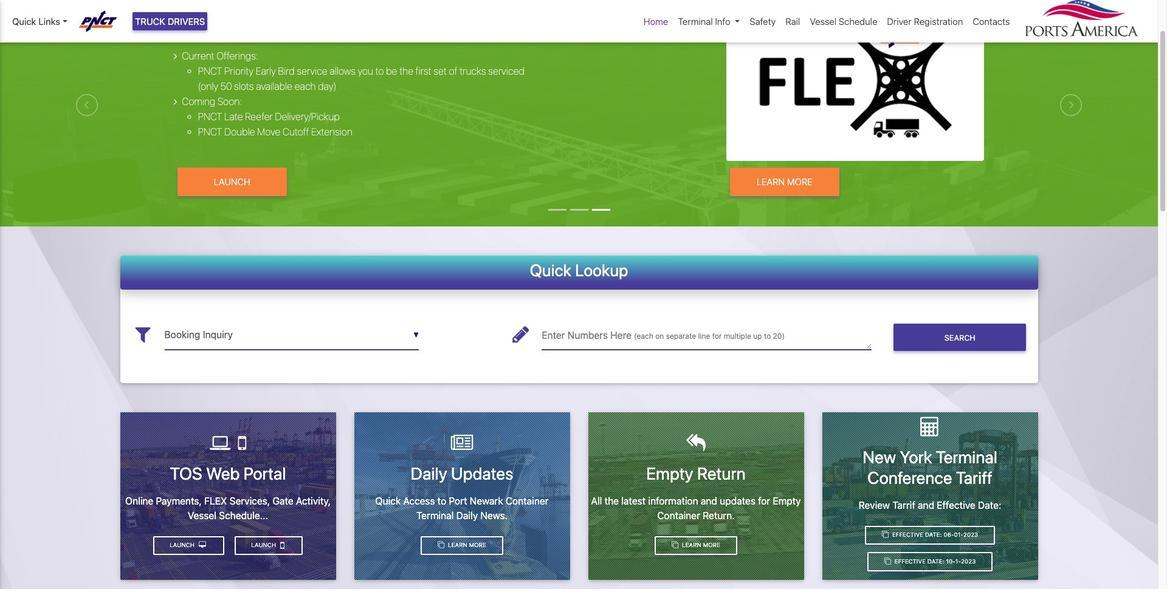 Task type: vqa. For each thing, say whether or not it's contained in the screenshot.
date: associated with 01-
yes



Task type: locate. For each thing, give the bounding box(es) containing it.
1 pnct from the top
[[198, 66, 222, 77]]

clone image
[[882, 532, 889, 539], [438, 542, 445, 549], [884, 559, 891, 565]]

0 vertical spatial clone image
[[882, 532, 889, 539]]

0 horizontal spatial launch link
[[153, 537, 225, 556]]

2 vertical spatial to
[[438, 496, 446, 507]]

2 horizontal spatial to
[[764, 332, 771, 341]]

1 horizontal spatial and
[[918, 500, 935, 511]]

portal
[[243, 464, 286, 484]]

1 horizontal spatial launch
[[214, 176, 250, 187]]

2 vertical spatial quick
[[375, 496, 401, 507]]

2 horizontal spatial terminal
[[936, 448, 998, 468]]

current offerings: pnct priority early bird service allows you to be the first set of trucks serviced (only 50 slots available each day)
[[182, 51, 525, 92]]

pnct inside current offerings: pnct priority early bird service allows you to be the first set of trucks serviced (only 50 slots available each day)
[[198, 66, 222, 77]]

1 horizontal spatial learn
[[682, 543, 701, 549]]

for right line
[[712, 332, 722, 341]]

move
[[257, 127, 280, 137]]

the
[[399, 66, 413, 77], [605, 496, 619, 507]]

and up 'return.'
[[701, 496, 717, 507]]

0 horizontal spatial learn
[[448, 543, 467, 549]]

0 horizontal spatial learn more
[[446, 543, 486, 549]]

0 vertical spatial empty
[[646, 464, 693, 484]]

online
[[125, 496, 153, 507]]

2 horizontal spatial learn
[[757, 176, 785, 187]]

terminal up tariff
[[936, 448, 998, 468]]

1 vertical spatial 2023
[[961, 559, 976, 565]]

learn more for empty return
[[680, 543, 720, 549]]

2 vertical spatial date:
[[928, 559, 945, 565]]

launch
[[214, 176, 250, 187], [251, 543, 278, 549], [170, 543, 196, 549]]

port
[[449, 496, 467, 507]]

vessel down flex
[[188, 510, 216, 521]]

the right "be"
[[399, 66, 413, 77]]

quick left lookup
[[530, 261, 572, 280]]

1 vertical spatial effective
[[892, 532, 924, 539]]

for right updates
[[758, 496, 770, 507]]

3 pnct from the top
[[198, 127, 222, 137]]

learn more for daily updates
[[446, 543, 486, 549]]

clone image down quick access to port newark container terminal daily news.
[[438, 542, 445, 549]]

vessel right rail
[[810, 16, 837, 27]]

pnct for coming
[[198, 111, 222, 122]]

quick
[[12, 16, 36, 27], [530, 261, 572, 280], [375, 496, 401, 507]]

quick inside quick access to port newark container terminal daily news.
[[375, 496, 401, 507]]

available
[[256, 81, 292, 92]]

0 vertical spatial daily
[[411, 464, 447, 484]]

the inside all the latest information and updates for empty container return.
[[605, 496, 619, 507]]

1 vertical spatial pnct
[[198, 111, 222, 122]]

pnct
[[198, 66, 222, 77], [198, 111, 222, 122], [198, 127, 222, 137]]

priority
[[224, 66, 254, 77]]

truck
[[135, 16, 165, 27]]

2 vertical spatial pnct
[[198, 127, 222, 137]]

safety
[[750, 16, 776, 27]]

contacts link
[[968, 10, 1015, 33]]

effective date: 06-01-2023 link
[[865, 526, 995, 546]]

return.
[[703, 510, 735, 521]]

effective down "effective date: 06-01-2023" link
[[895, 559, 926, 565]]

2 vertical spatial terminal
[[416, 510, 454, 521]]

1 vertical spatial date:
[[925, 532, 942, 539]]

trucks
[[460, 66, 486, 77]]

1 horizontal spatial empty
[[773, 496, 801, 507]]

container up news.
[[506, 496, 549, 507]]

1 horizontal spatial quick
[[375, 496, 401, 507]]

1 vertical spatial quick
[[530, 261, 572, 280]]

1 vertical spatial clone image
[[438, 542, 445, 549]]

enter numbers here (each on separate line for multiple up to 20)
[[542, 330, 785, 341]]

review
[[859, 500, 890, 511]]

quick left access
[[375, 496, 401, 507]]

launch down double
[[214, 176, 250, 187]]

0 vertical spatial to
[[375, 66, 384, 77]]

1 horizontal spatial launch link
[[234, 537, 303, 556]]

payments,
[[156, 496, 202, 507]]

1 vertical spatial for
[[758, 496, 770, 507]]

quick lookup
[[530, 261, 628, 280]]

clone image for new york terminal conference tariff
[[882, 532, 889, 539]]

separate
[[666, 332, 696, 341]]

1 vertical spatial empty
[[773, 496, 801, 507]]

to
[[375, 66, 384, 77], [764, 332, 771, 341], [438, 496, 446, 507]]

0 vertical spatial for
[[712, 332, 722, 341]]

daily down port
[[456, 510, 478, 521]]

to left "be"
[[375, 66, 384, 77]]

terminal left the info
[[678, 16, 713, 27]]

1 vertical spatial to
[[764, 332, 771, 341]]

2023 for 1-
[[961, 559, 976, 565]]

2023
[[964, 532, 978, 539], [961, 559, 976, 565]]

1 horizontal spatial the
[[605, 496, 619, 507]]

1 horizontal spatial learn more
[[680, 543, 720, 549]]

here
[[611, 330, 632, 341]]

to right up
[[764, 332, 771, 341]]

0 vertical spatial container
[[506, 496, 549, 507]]

empty up 'information' at bottom
[[646, 464, 693, 484]]

flexible service image
[[0, 0, 1158, 295]]

date: for 01-
[[925, 532, 942, 539]]

effective down tarrif
[[892, 532, 924, 539]]

0 horizontal spatial more
[[469, 543, 486, 549]]

2 vertical spatial clone image
[[884, 559, 891, 565]]

the inside current offerings: pnct priority early bird service allows you to be the first set of trucks serviced (only 50 slots available each day)
[[399, 66, 413, 77]]

launch left mobile image
[[251, 543, 278, 549]]

to inside current offerings: pnct priority early bird service allows you to be the first set of trucks serviced (only 50 slots available each day)
[[375, 66, 384, 77]]

to inside quick access to port newark container terminal daily news.
[[438, 496, 446, 507]]

all
[[591, 496, 602, 507]]

daily up access
[[411, 464, 447, 484]]

1 vertical spatial vessel
[[188, 510, 216, 521]]

numbers
[[568, 330, 608, 341]]

daily updates
[[411, 464, 513, 484]]

empty
[[646, 464, 693, 484], [773, 496, 801, 507]]

pnct left double
[[198, 127, 222, 137]]

empty right updates
[[773, 496, 801, 507]]

0 vertical spatial 2023
[[964, 532, 978, 539]]

launch for desktop icon
[[170, 543, 196, 549]]

and inside all the latest information and updates for empty container return.
[[701, 496, 717, 507]]

quick for quick links
[[12, 16, 36, 27]]

pnct up (only
[[198, 66, 222, 77]]

clone image down review
[[882, 532, 889, 539]]

container
[[506, 496, 549, 507], [657, 510, 700, 521]]

date: left 10-
[[928, 559, 945, 565]]

None text field
[[164, 321, 419, 350]]

2 vertical spatial effective
[[895, 559, 926, 565]]

0 horizontal spatial and
[[701, 496, 717, 507]]

1 horizontal spatial for
[[758, 496, 770, 507]]

(only
[[198, 81, 218, 92]]

launch link down payments, at the left bottom of page
[[153, 537, 225, 556]]

container inside all the latest information and updates for empty container return.
[[657, 510, 700, 521]]

access
[[403, 496, 435, 507]]

daily
[[411, 464, 447, 484], [456, 510, 478, 521]]

early
[[256, 66, 276, 77]]

updates
[[720, 496, 756, 507]]

quick for quick lookup
[[530, 261, 572, 280]]

0 horizontal spatial quick
[[12, 16, 36, 27]]

vessel
[[810, 16, 837, 27], [188, 510, 216, 521]]

home
[[644, 16, 668, 27]]

learn for daily updates
[[448, 543, 467, 549]]

and
[[701, 496, 717, 507], [918, 500, 935, 511]]

to left port
[[438, 496, 446, 507]]

pnct down the coming
[[198, 111, 222, 122]]

tarrif
[[893, 500, 916, 511]]

tos
[[170, 464, 202, 484]]

2 pnct from the top
[[198, 111, 222, 122]]

vessel schedule link
[[805, 10, 882, 33]]

line
[[698, 332, 710, 341]]

1 horizontal spatial vessel
[[810, 16, 837, 27]]

1 vertical spatial the
[[605, 496, 619, 507]]

2023 right "06-"
[[964, 532, 978, 539]]

terminal down access
[[416, 510, 454, 521]]

learn more link for empty return
[[655, 537, 737, 556]]

launch link down schedule...
[[234, 537, 303, 556]]

current
[[182, 51, 214, 61]]

2 horizontal spatial launch
[[251, 543, 278, 549]]

0 vertical spatial the
[[399, 66, 413, 77]]

launch left desktop icon
[[170, 543, 196, 549]]

cutoff
[[283, 127, 309, 137]]

truck drivers
[[135, 16, 205, 27]]

0 horizontal spatial the
[[399, 66, 413, 77]]

1 horizontal spatial to
[[438, 496, 446, 507]]

links
[[39, 16, 60, 27]]

0 vertical spatial effective
[[937, 500, 976, 511]]

and right tarrif
[[918, 500, 935, 511]]

desktop image
[[199, 542, 206, 549]]

coming soon: pnct late reefer delivery/pickup pnct double move cutoff extension
[[182, 96, 353, 137]]

1 horizontal spatial daily
[[456, 510, 478, 521]]

day)
[[318, 81, 337, 92]]

0 horizontal spatial to
[[375, 66, 384, 77]]

terminal
[[678, 16, 713, 27], [936, 448, 998, 468], [416, 510, 454, 521]]

vessel schedule
[[810, 16, 878, 27]]

effective date: 06-01-2023
[[891, 532, 978, 539]]

for
[[712, 332, 722, 341], [758, 496, 770, 507]]

0 horizontal spatial for
[[712, 332, 722, 341]]

more
[[787, 176, 813, 187], [469, 543, 486, 549], [703, 543, 720, 549]]

new
[[863, 448, 896, 468]]

container down 'information' at bottom
[[657, 510, 700, 521]]

slots
[[234, 81, 254, 92]]

0 vertical spatial quick
[[12, 16, 36, 27]]

date: down tariff
[[978, 500, 1002, 511]]

0 horizontal spatial launch
[[170, 543, 196, 549]]

container inside quick access to port newark container terminal daily news.
[[506, 496, 549, 507]]

1 horizontal spatial container
[[657, 510, 700, 521]]

service
[[297, 66, 327, 77]]

2 horizontal spatial quick
[[530, 261, 572, 280]]

the right all
[[605, 496, 619, 507]]

0 horizontal spatial container
[[506, 496, 549, 507]]

1 horizontal spatial terminal
[[678, 16, 713, 27]]

effective up 01-
[[937, 500, 976, 511]]

0 vertical spatial pnct
[[198, 66, 222, 77]]

pnct for current
[[198, 66, 222, 77]]

lookup
[[575, 261, 628, 280]]

clone image left "effective date: 10-1-2023" on the bottom
[[884, 559, 891, 565]]

learn more
[[757, 176, 813, 187], [446, 543, 486, 549], [680, 543, 720, 549]]

None text field
[[542, 321, 872, 350]]

2023 inside "effective date: 06-01-2023" link
[[964, 532, 978, 539]]

effective date: 10-1-2023 link
[[868, 553, 993, 572]]

date: left "06-"
[[925, 532, 942, 539]]

2023 inside effective date: 10-1-2023 link
[[961, 559, 976, 565]]

updates
[[451, 464, 513, 484]]

clone image inside "effective date: 06-01-2023" link
[[882, 532, 889, 539]]

2023 right 10-
[[961, 559, 976, 565]]

quick left links
[[12, 16, 36, 27]]

1 horizontal spatial more
[[703, 543, 720, 549]]

1 vertical spatial terminal
[[936, 448, 998, 468]]

launch inside button
[[214, 176, 250, 187]]

extension
[[311, 127, 353, 137]]

0 horizontal spatial vessel
[[188, 510, 216, 521]]

1 vertical spatial daily
[[456, 510, 478, 521]]

0 vertical spatial vessel
[[810, 16, 837, 27]]

1 vertical spatial container
[[657, 510, 700, 521]]

2 launch link from the left
[[153, 537, 225, 556]]

(each
[[634, 332, 653, 341]]

gate
[[273, 496, 293, 507]]

0 horizontal spatial terminal
[[416, 510, 454, 521]]

you
[[358, 66, 373, 77]]

rail link
[[781, 10, 805, 33]]

50
[[220, 81, 232, 92]]



Task type: describe. For each thing, give the bounding box(es) containing it.
safety link
[[745, 10, 781, 33]]

new york terminal conference tariff
[[863, 448, 998, 488]]

▼
[[413, 331, 419, 340]]

truck drivers link
[[133, 12, 208, 31]]

more for empty return
[[703, 543, 720, 549]]

for inside all the latest information and updates for empty container return.
[[758, 496, 770, 507]]

multiple
[[724, 332, 751, 341]]

conference
[[868, 468, 952, 488]]

learn for empty return
[[682, 543, 701, 549]]

late
[[224, 111, 243, 122]]

set
[[434, 66, 447, 77]]

06-
[[944, 532, 954, 539]]

each
[[295, 81, 316, 92]]

angle right image
[[174, 97, 177, 106]]

vessel inside online payments, flex services, gate activity, vessel schedule...
[[188, 510, 216, 521]]

01-
[[954, 532, 964, 539]]

schedule
[[839, 16, 878, 27]]

terminal info
[[678, 16, 731, 27]]

on
[[656, 332, 664, 341]]

20)
[[773, 332, 785, 341]]

quick links
[[12, 16, 60, 27]]

terminal info link
[[673, 10, 745, 33]]

10-
[[946, 559, 956, 565]]

home link
[[639, 10, 673, 33]]

tariff
[[956, 468, 993, 488]]

empty inside all the latest information and updates for empty container return.
[[773, 496, 801, 507]]

reefer
[[245, 111, 273, 122]]

0 vertical spatial terminal
[[678, 16, 713, 27]]

to inside enter numbers here (each on separate line for multiple up to 20)
[[764, 332, 771, 341]]

schedule...
[[219, 510, 268, 521]]

be
[[386, 66, 397, 77]]

all the latest information and updates for empty container return.
[[591, 496, 801, 521]]

newark
[[470, 496, 503, 507]]

online payments, flex services, gate activity, vessel schedule...
[[125, 496, 331, 521]]

empty return
[[646, 464, 746, 484]]

terminal inside quick access to port newark container terminal daily news.
[[416, 510, 454, 521]]

up
[[753, 332, 762, 341]]

review tarrif and effective date:
[[859, 500, 1002, 511]]

offerings:
[[217, 51, 258, 61]]

quick links link
[[12, 15, 67, 28]]

latest
[[622, 496, 646, 507]]

2 horizontal spatial learn more
[[757, 176, 813, 187]]

0 horizontal spatial empty
[[646, 464, 693, 484]]

registration
[[914, 16, 963, 27]]

contacts
[[973, 16, 1010, 27]]

activity,
[[296, 496, 331, 507]]

enter
[[542, 330, 565, 341]]

more for daily updates
[[469, 543, 486, 549]]

launch button
[[177, 168, 287, 196]]

clone image
[[672, 542, 679, 549]]

rail
[[786, 16, 800, 27]]

daily inside quick access to port newark container terminal daily news.
[[456, 510, 478, 521]]

date: for 1-
[[928, 559, 945, 565]]

serviced
[[488, 66, 525, 77]]

return
[[697, 464, 746, 484]]

2 horizontal spatial more
[[787, 176, 813, 187]]

1 launch link from the left
[[234, 537, 303, 556]]

1-
[[956, 559, 961, 565]]

web
[[206, 464, 240, 484]]

terminal inside new york terminal conference tariff
[[936, 448, 998, 468]]

info
[[715, 16, 731, 27]]

quick for quick access to port newark container terminal daily news.
[[375, 496, 401, 507]]

effective date: 10-1-2023
[[893, 559, 976, 565]]

of
[[449, 66, 458, 77]]

soon:
[[218, 96, 242, 107]]

tos web portal
[[170, 464, 286, 484]]

services,
[[230, 496, 270, 507]]

quick access to port newark container terminal daily news.
[[375, 496, 549, 521]]

2023 for 01-
[[964, 532, 978, 539]]

drivers
[[168, 16, 205, 27]]

driver registration
[[887, 16, 963, 27]]

clone image inside effective date: 10-1-2023 link
[[884, 559, 891, 565]]

for inside enter numbers here (each on separate line for multiple up to 20)
[[712, 332, 722, 341]]

0 horizontal spatial daily
[[411, 464, 447, 484]]

news.
[[481, 510, 508, 521]]

clone image for daily updates
[[438, 542, 445, 549]]

coming
[[182, 96, 215, 107]]

flex
[[204, 496, 227, 507]]

driver
[[887, 16, 912, 27]]

double
[[224, 127, 255, 137]]

mobile image
[[280, 541, 284, 551]]

first
[[416, 66, 431, 77]]

allows
[[330, 66, 356, 77]]

launch for mobile image
[[251, 543, 278, 549]]

delivery/pickup
[[275, 111, 340, 122]]

york
[[900, 448, 932, 468]]

learn more link for daily updates
[[421, 537, 503, 556]]

angle right image
[[174, 51, 177, 61]]

0 vertical spatial date:
[[978, 500, 1002, 511]]

effective for effective date: 06-01-2023
[[892, 532, 924, 539]]

information
[[648, 496, 698, 507]]

effective for effective date: 10-1-2023
[[895, 559, 926, 565]]



